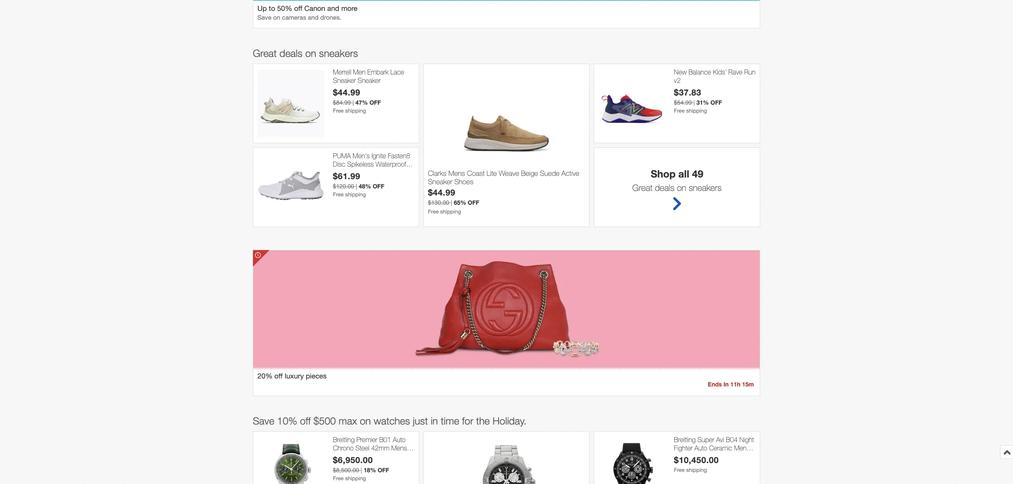 Task type: vqa. For each thing, say whether or not it's contained in the screenshot.
and
yes



Task type: describe. For each thing, give the bounding box(es) containing it.
shipping inside "clarks mens coast lite weave beige suede active sneaker shoes $44.99 $130.00 | 65% off free shipping"
[[440, 209, 461, 215]]

| inside new balance kids' rave run v2 $37.83 $54.99 | 31% off free shipping
[[694, 99, 695, 106]]

free inside $61.99 $120.00 | 48% off free shipping
[[333, 192, 344, 198]]

watch inside breitling super avi b04 night fighter auto ceramic mens watch sb04451a1b1x1
[[674, 453, 692, 460]]

$61.99
[[333, 171, 360, 181]]

suede
[[540, 169, 560, 178]]

spikeless
[[347, 160, 374, 168]]

men
[[353, 69, 365, 76]]

on inside up to 50% off canon and more save on cameras and drones.
[[273, 14, 280, 21]]

great deals on sneakers
[[253, 48, 358, 59]]

off inside new balance kids' rave run v2 $37.83 $54.99 | 31% off free shipping
[[710, 99, 722, 106]]

run
[[744, 69, 755, 76]]

active
[[561, 169, 579, 178]]

off inside $6,950.00 $8,500.00 | 18% off free shipping
[[378, 467, 389, 474]]

20% off luxury pieces
[[257, 373, 327, 381]]

just
[[413, 416, 428, 427]]

on inside shop all 49 great deals on sneakers
[[677, 183, 686, 193]]

for
[[462, 416, 473, 427]]

$500
[[313, 416, 336, 427]]

puma men's ignite fasten8 disc spikeless waterproof golf shoe new link
[[333, 152, 415, 176]]

canon
[[304, 4, 325, 13]]

$130.00
[[428, 200, 449, 206]]

fasten8
[[388, 152, 410, 160]]

shop
[[651, 168, 676, 180]]

mens inside breitling super avi b04 night fighter auto ceramic mens watch sb04451a1b1x1
[[734, 445, 750, 452]]

drones.
[[320, 14, 341, 21]]

on down the cameras
[[305, 48, 316, 59]]

15m
[[742, 381, 754, 388]]

shop all 49 great deals on sneakers
[[632, 168, 722, 193]]

on right max
[[360, 416, 371, 427]]

kids'
[[713, 69, 727, 76]]

free inside new balance kids' rave run v2 $37.83 $54.99 | 31% off free shipping
[[674, 108, 685, 114]]

more
[[341, 4, 358, 13]]

all
[[678, 168, 689, 180]]

holiday.
[[493, 416, 526, 427]]

new
[[363, 168, 377, 176]]

mens inside the breitling premier b01 auto chrono steel 42mm mens watch ab0118221l1p2
[[391, 445, 407, 452]]

embark
[[367, 69, 388, 76]]

new balance kids' rave run v2 link
[[674, 69, 756, 85]]

breitling premier b01 auto chrono steel 42mm mens watch ab0118221l1p2
[[333, 437, 407, 460]]

off right 20%
[[274, 373, 283, 381]]

11h
[[730, 381, 740, 388]]

| inside $6,950.00 $8,500.00 | 18% off free shipping
[[361, 467, 362, 474]]

| inside merrell men embark lace sneaker sneaker $44.99 $84.99 | 47% off free shipping
[[353, 99, 354, 106]]

free inside "clarks mens coast lite weave beige suede active sneaker shoes $44.99 $130.00 | 65% off free shipping"
[[428, 209, 439, 215]]

avi
[[716, 437, 724, 444]]

clarks mens coast lite weave beige suede active sneaker shoes link
[[428, 169, 585, 187]]

$37.83
[[674, 87, 701, 97]]

luxury
[[285, 373, 304, 381]]

ignite
[[372, 152, 386, 160]]

0 horizontal spatial and
[[308, 14, 318, 21]]

waterproof
[[376, 160, 406, 168]]

clarks
[[428, 169, 446, 178]]

$84.99
[[333, 99, 351, 106]]

$61.99 $120.00 | 48% off free shipping
[[333, 171, 384, 198]]

| inside "clarks mens coast lite weave beige suede active sneaker shoes $44.99 $130.00 | 65% off free shipping"
[[451, 200, 452, 206]]

balance
[[689, 69, 711, 76]]

0 vertical spatial sneakers
[[319, 48, 358, 59]]

shoes
[[454, 178, 473, 186]]

$8,500.00
[[333, 467, 359, 474]]

free inside $6,950.00 $8,500.00 | 18% off free shipping
[[333, 476, 344, 482]]

cameras
[[282, 14, 306, 21]]

weave
[[499, 169, 519, 178]]

auto inside the breitling premier b01 auto chrono steel 42mm mens watch ab0118221l1p2
[[393, 437, 406, 444]]

lite
[[487, 169, 497, 178]]

shipping inside $10,450.00 free shipping
[[686, 467, 707, 474]]

sb04451a1b1x1
[[694, 453, 744, 460]]

$10,450.00
[[674, 455, 719, 465]]

in
[[723, 381, 729, 388]]

beige
[[521, 169, 538, 178]]

time
[[441, 416, 459, 427]]

1 horizontal spatial sneaker
[[358, 77, 381, 84]]

disc
[[333, 160, 345, 168]]

puma men's ignite fasten8 disc spikeless waterproof golf shoe new
[[333, 152, 410, 176]]

free inside merrell men embark lace sneaker sneaker $44.99 $84.99 | 47% off free shipping
[[333, 108, 344, 114]]

off inside "clarks mens coast lite weave beige suede active sneaker shoes $44.99 $130.00 | 65% off free shipping"
[[468, 199, 479, 206]]

47%
[[355, 99, 368, 106]]

$10,450.00 free shipping
[[674, 455, 719, 474]]

save inside up to 50% off canon and more save on cameras and drones.
[[257, 14, 271, 21]]

up to 50% off canon and more save on cameras and drones.
[[257, 4, 358, 21]]

golf
[[333, 168, 344, 176]]

ends in 11h 15m
[[708, 381, 754, 388]]

free inside $10,450.00 free shipping
[[674, 467, 685, 474]]

deals inside shop all 49 great deals on sneakers
[[655, 183, 674, 193]]

breitling for $6,950.00
[[333, 437, 355, 444]]

ab0118221l1p2
[[353, 453, 402, 460]]

0 vertical spatial and
[[327, 4, 339, 13]]

ceramic
[[709, 445, 732, 452]]

breitling premier b01 auto chrono steel 42mm mens watch ab0118221l1p2 link
[[333, 437, 415, 460]]

the
[[476, 416, 490, 427]]



Task type: locate. For each thing, give the bounding box(es) containing it.
mens up shoes
[[448, 169, 465, 178]]

49
[[692, 168, 703, 180]]

$44.99
[[333, 87, 360, 97], [428, 187, 455, 197]]

mens
[[448, 169, 465, 178], [391, 445, 407, 452], [734, 445, 750, 452]]

2 breitling from the left
[[674, 437, 696, 444]]

1 vertical spatial great
[[632, 183, 652, 193]]

1 vertical spatial sneakers
[[689, 183, 722, 193]]

deals
[[280, 48, 302, 59], [655, 183, 674, 193]]

watch inside the breitling premier b01 auto chrono steel 42mm mens watch ab0118221l1p2
[[333, 453, 351, 460]]

off
[[294, 4, 302, 13], [369, 99, 381, 106], [710, 99, 722, 106], [373, 183, 384, 190], [468, 199, 479, 206], [274, 373, 283, 381], [300, 416, 311, 427], [378, 467, 389, 474]]

1 horizontal spatial mens
[[448, 169, 465, 178]]

breitling
[[333, 437, 355, 444], [674, 437, 696, 444]]

watch down chrono
[[333, 453, 351, 460]]

off inside $61.99 $120.00 | 48% off free shipping
[[373, 183, 384, 190]]

sneaker down the embark
[[358, 77, 381, 84]]

| left 18%
[[361, 467, 362, 474]]

free down "$130.00"
[[428, 209, 439, 215]]

coast
[[467, 169, 485, 178]]

shipping down 48%
[[345, 192, 366, 198]]

in
[[431, 416, 438, 427]]

0 horizontal spatial great
[[253, 48, 277, 59]]

auto
[[393, 437, 406, 444], [694, 445, 707, 452]]

$44.99 up $84.99
[[333, 87, 360, 97]]

free down $8,500.00
[[333, 476, 344, 482]]

chrono
[[333, 445, 354, 452]]

$44.99 inside merrell men embark lace sneaker sneaker $44.99 $84.99 | 47% off free shipping
[[333, 87, 360, 97]]

v2
[[674, 77, 681, 84]]

1 horizontal spatial watch
[[674, 453, 692, 460]]

mens right '42mm'
[[391, 445, 407, 452]]

mens down night
[[734, 445, 750, 452]]

breitling inside the breitling premier b01 auto chrono steel 42mm mens watch ab0118221l1p2
[[333, 437, 355, 444]]

sneakers up merrell at top left
[[319, 48, 358, 59]]

rave
[[728, 69, 742, 76]]

65%
[[454, 199, 466, 206]]

free
[[333, 108, 344, 114], [674, 108, 685, 114], [333, 192, 344, 198], [428, 209, 439, 215], [674, 467, 685, 474], [333, 476, 344, 482]]

42mm
[[371, 445, 389, 452]]

watch down the fighter on the right of page
[[674, 453, 692, 460]]

auto inside breitling super avi b04 night fighter auto ceramic mens watch sb04451a1b1x1
[[694, 445, 707, 452]]

merrell men embark lace sneaker sneaker $44.99 $84.99 | 47% off free shipping
[[333, 69, 404, 114]]

on down to
[[273, 14, 280, 21]]

50%
[[277, 4, 292, 13]]

deals down the cameras
[[280, 48, 302, 59]]

mens inside "clarks mens coast lite weave beige suede active sneaker shoes $44.99 $130.00 | 65% off free shipping"
[[448, 169, 465, 178]]

up
[[257, 4, 267, 13]]

off right 65%
[[468, 199, 479, 206]]

shipping
[[345, 108, 366, 114], [686, 108, 707, 114], [345, 192, 366, 198], [440, 209, 461, 215], [686, 467, 707, 474], [345, 476, 366, 482]]

1 horizontal spatial auto
[[694, 445, 707, 452]]

| left 48%
[[356, 183, 357, 190]]

watch
[[333, 453, 351, 460], [674, 453, 692, 460]]

0 horizontal spatial deals
[[280, 48, 302, 59]]

breitling super avi b04 night fighter auto ceramic mens watch sb04451a1b1x1
[[674, 437, 754, 460]]

0 vertical spatial deals
[[280, 48, 302, 59]]

watches
[[374, 416, 410, 427]]

| left 47%
[[353, 99, 354, 106]]

$54.99
[[674, 99, 692, 106]]

1 vertical spatial auto
[[694, 445, 707, 452]]

1 vertical spatial and
[[308, 14, 318, 21]]

off up the cameras
[[294, 4, 302, 13]]

auto down the super
[[694, 445, 707, 452]]

|
[[353, 99, 354, 106], [694, 99, 695, 106], [356, 183, 357, 190], [451, 200, 452, 206], [361, 467, 362, 474]]

off inside merrell men embark lace sneaker sneaker $44.99 $84.99 | 47% off free shipping
[[369, 99, 381, 106]]

merrell
[[333, 69, 351, 76]]

| left 65%
[[451, 200, 452, 206]]

1 vertical spatial save
[[253, 416, 274, 427]]

sneakers down 49
[[689, 183, 722, 193]]

off right 31%
[[710, 99, 722, 106]]

$120.00
[[333, 183, 354, 190]]

$6,950.00
[[333, 455, 373, 465]]

48%
[[359, 183, 371, 190]]

0 horizontal spatial $44.99
[[333, 87, 360, 97]]

b01
[[379, 437, 391, 444]]

and up drones.
[[327, 4, 339, 13]]

lace
[[390, 69, 404, 76]]

shipping down 31%
[[686, 108, 707, 114]]

$44.99 inside "clarks mens coast lite weave beige suede active sneaker shoes $44.99 $130.00 | 65% off free shipping"
[[428, 187, 455, 197]]

0 vertical spatial auto
[[393, 437, 406, 444]]

31%
[[696, 99, 709, 106]]

2 watch from the left
[[674, 453, 692, 460]]

save left 10%
[[253, 416, 274, 427]]

clarks mens coast lite weave beige suede active sneaker shoes $44.99 $130.00 | 65% off free shipping
[[428, 169, 579, 215]]

steel
[[355, 445, 369, 452]]

| left 31%
[[694, 99, 695, 106]]

1 vertical spatial deals
[[655, 183, 674, 193]]

1 horizontal spatial breitling
[[674, 437, 696, 444]]

sneakers inside shop all 49 great deals on sneakers
[[689, 183, 722, 193]]

free down the $54.99
[[674, 108, 685, 114]]

0 vertical spatial great
[[253, 48, 277, 59]]

deals down shop
[[655, 183, 674, 193]]

premier
[[356, 437, 377, 444]]

breitling for $10,450.00
[[674, 437, 696, 444]]

max
[[339, 416, 357, 427]]

off right 18%
[[378, 467, 389, 474]]

on down all
[[677, 183, 686, 193]]

sneaker down clarks
[[428, 178, 452, 186]]

0 vertical spatial save
[[257, 14, 271, 21]]

1 horizontal spatial sneakers
[[689, 183, 722, 193]]

free down $120.00
[[333, 192, 344, 198]]

pieces
[[306, 373, 327, 381]]

great inside shop all 49 great deals on sneakers
[[632, 183, 652, 193]]

sneaker
[[333, 77, 356, 84], [358, 77, 381, 84], [428, 178, 452, 186]]

sneaker inside "clarks mens coast lite weave beige suede active sneaker shoes $44.99 $130.00 | 65% off free shipping"
[[428, 178, 452, 186]]

save 10% off $500 max on watches just in time for the holiday.
[[253, 416, 526, 427]]

2 horizontal spatial mens
[[734, 445, 750, 452]]

ends
[[708, 381, 722, 388]]

merrell men embark lace sneaker sneaker link
[[333, 69, 415, 85]]

off inside up to 50% off canon and more save on cameras and drones.
[[294, 4, 302, 13]]

super
[[698, 437, 714, 444]]

0 horizontal spatial sneaker
[[333, 77, 356, 84]]

off right 48%
[[373, 183, 384, 190]]

shipping inside $61.99 $120.00 | 48% off free shipping
[[345, 192, 366, 198]]

fighter
[[674, 445, 693, 452]]

1 horizontal spatial and
[[327, 4, 339, 13]]

off right 47%
[[369, 99, 381, 106]]

men's
[[353, 152, 370, 160]]

0 horizontal spatial breitling
[[333, 437, 355, 444]]

1 horizontal spatial deals
[[655, 183, 674, 193]]

10%
[[277, 416, 297, 427]]

to
[[269, 4, 275, 13]]

sneakers
[[319, 48, 358, 59], [689, 183, 722, 193]]

| inside $61.99 $120.00 | 48% off free shipping
[[356, 183, 357, 190]]

and
[[327, 4, 339, 13], [308, 14, 318, 21]]

shipping inside merrell men embark lace sneaker sneaker $44.99 $84.99 | 47% off free shipping
[[345, 108, 366, 114]]

new
[[674, 69, 687, 76]]

shipping down 47%
[[345, 108, 366, 114]]

shoe
[[346, 168, 361, 176]]

$6,950.00 $8,500.00 | 18% off free shipping
[[333, 455, 389, 482]]

1 breitling from the left
[[333, 437, 355, 444]]

free down $10,450.00
[[674, 467, 685, 474]]

new balance kids' rave run v2 $37.83 $54.99 | 31% off free shipping
[[674, 69, 755, 114]]

18%
[[364, 467, 376, 474]]

0 horizontal spatial auto
[[393, 437, 406, 444]]

20%
[[257, 373, 272, 381]]

shipping inside $6,950.00 $8,500.00 | 18% off free shipping
[[345, 476, 366, 482]]

0 horizontal spatial mens
[[391, 445, 407, 452]]

off right 10%
[[300, 416, 311, 427]]

$44.99 up "$130.00"
[[428, 187, 455, 197]]

breitling up the fighter on the right of page
[[674, 437, 696, 444]]

shipping down $10,450.00
[[686, 467, 707, 474]]

breitling inside breitling super avi b04 night fighter auto ceramic mens watch sb04451a1b1x1
[[674, 437, 696, 444]]

on
[[273, 14, 280, 21], [305, 48, 316, 59], [677, 183, 686, 193], [360, 416, 371, 427]]

shipping inside new balance kids' rave run v2 $37.83 $54.99 | 31% off free shipping
[[686, 108, 707, 114]]

1 horizontal spatial great
[[632, 183, 652, 193]]

save down 'up'
[[257, 14, 271, 21]]

1 horizontal spatial $44.99
[[428, 187, 455, 197]]

1 vertical spatial $44.99
[[428, 187, 455, 197]]

free down $84.99
[[333, 108, 344, 114]]

b04
[[726, 437, 738, 444]]

shipping down 65%
[[440, 209, 461, 215]]

1 watch from the left
[[333, 453, 351, 460]]

auto right b01
[[393, 437, 406, 444]]

2 horizontal spatial sneaker
[[428, 178, 452, 186]]

shipping down $8,500.00
[[345, 476, 366, 482]]

0 horizontal spatial sneakers
[[319, 48, 358, 59]]

sneaker down merrell at top left
[[333, 77, 356, 84]]

save
[[257, 14, 271, 21], [253, 416, 274, 427]]

breitling up chrono
[[333, 437, 355, 444]]

0 horizontal spatial watch
[[333, 453, 351, 460]]

night
[[739, 437, 754, 444]]

0 vertical spatial $44.99
[[333, 87, 360, 97]]

puma
[[333, 152, 351, 160]]

and down canon
[[308, 14, 318, 21]]



